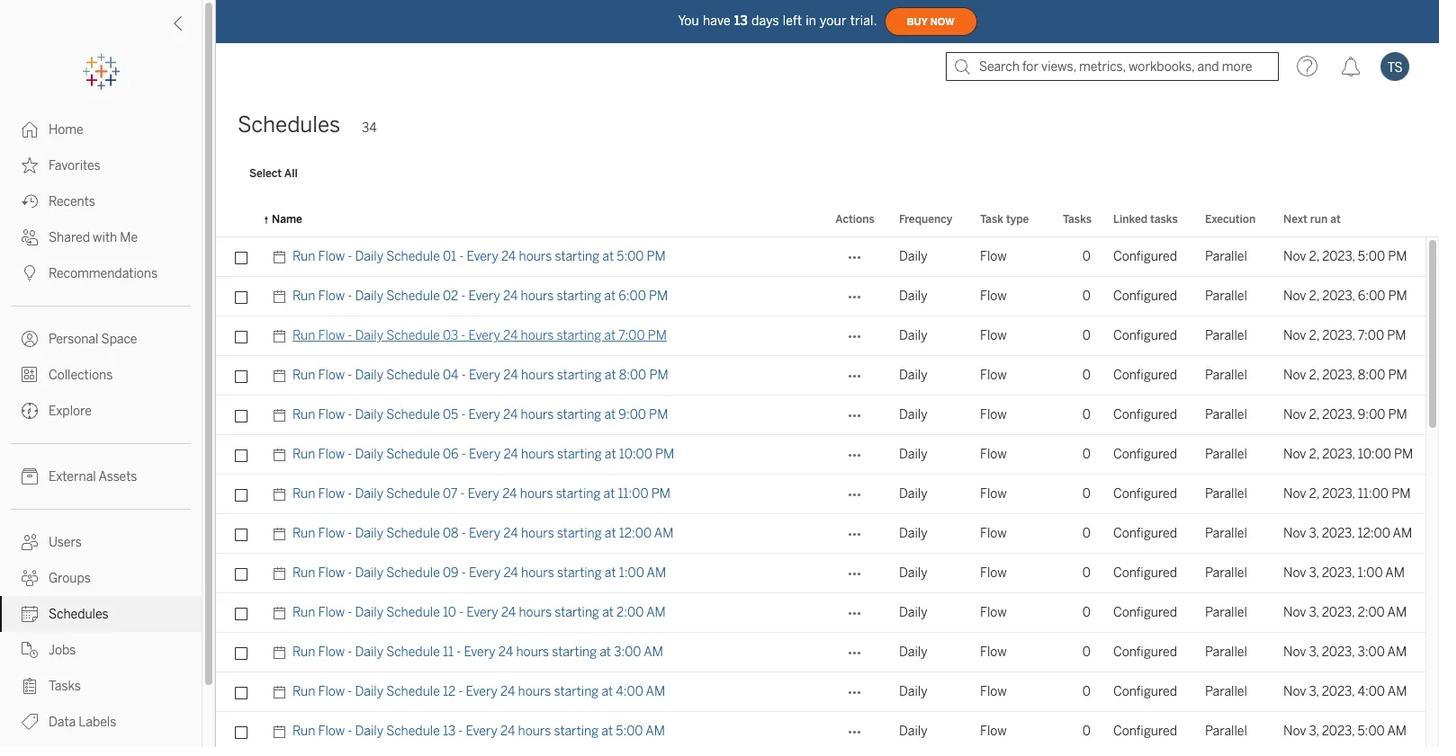 Task type: vqa. For each thing, say whether or not it's contained in the screenshot.
Settings LINK
no



Task type: describe. For each thing, give the bounding box(es) containing it.
select all
[[249, 167, 298, 180]]

nov for nov 3, 2023, 4:00 am
[[1283, 685, 1306, 700]]

nov 2, 2023, 8:00 pm
[[1283, 368, 1407, 383]]

starting for run flow - daily schedule 08 - every 24 hours starting at 12:00 am
[[557, 527, 602, 542]]

external
[[49, 470, 96, 485]]

1 7:00 from the left
[[619, 329, 645, 344]]

left
[[783, 13, 802, 28]]

hours for 02
[[521, 289, 554, 304]]

every for 01
[[467, 249, 498, 265]]

0 for nov 2, 2023, 7:00 pm
[[1083, 329, 1091, 344]]

run flow - daily schedule 13 - every 24 hours starting at 5:00 am link
[[293, 713, 665, 748]]

flow inside run flow - daily schedule 04 - every 24 hours starting at 8:00 pm link
[[318, 368, 345, 383]]

34
[[362, 121, 377, 136]]

in
[[806, 13, 816, 28]]

run flow - daily schedule 02 - every 24 hours starting at 6:00 pm
[[293, 289, 668, 304]]

users
[[49, 536, 82, 551]]

24 for 12
[[500, 685, 515, 700]]

hours for 10
[[519, 606, 552, 621]]

run flow - daily schedule 11 - every 24 hours starting at 3:00 am
[[293, 645, 663, 661]]

2, for nov 2, 2023, 6:00 pm
[[1309, 289, 1319, 304]]

3, for nov 3, 2023, 5:00 am
[[1309, 725, 1319, 740]]

schedule for 13
[[386, 725, 440, 740]]

run
[[1310, 213, 1328, 226]]

nov 3, 2023, 12:00 am
[[1283, 527, 1412, 542]]

tasks
[[1150, 213, 1178, 226]]

schedule image for run flow - daily schedule 13 - every 24 hours starting at 5:00 am
[[272, 713, 293, 748]]

hours for 04
[[521, 368, 554, 383]]

row containing run flow - daily schedule 01 - every 24 hours starting at 5:00 pm
[[216, 238, 1426, 277]]

24 for 02
[[503, 289, 518, 304]]

starting for run flow - daily schedule 07 - every 24 hours starting at 11:00 pm
[[556, 487, 601, 502]]

0 for nov 2, 2023, 10:00 pm
[[1083, 447, 1091, 463]]

0 for nov 2, 2023, 11:00 pm
[[1083, 487, 1091, 502]]

collections
[[49, 368, 113, 383]]

run for run flow - daily schedule 03 - every 24 hours starting at 7:00 pm
[[293, 329, 315, 344]]

0 for nov 3, 2023, 5:00 am
[[1083, 725, 1091, 740]]

run for run flow - daily schedule 06 - every 24 hours starting at 10:00 pm
[[293, 447, 315, 463]]

run flow - daily schedule 10 - every 24 hours starting at 2:00 am
[[293, 606, 666, 621]]

run flow - daily schedule 04 - every 24 hours starting at 8:00 pm link
[[293, 356, 668, 396]]

flow inside run flow - daily schedule 01 - every 24 hours starting at 5:00 pm link
[[318, 249, 345, 265]]

next
[[1283, 213, 1308, 226]]

row containing run flow - daily schedule 10 - every 24 hours starting at 2:00 am
[[216, 594, 1426, 634]]

0 for nov 2, 2023, 9:00 pm
[[1083, 408, 1091, 423]]

task
[[980, 213, 1004, 226]]

at for run flow - daily schedule 08 - every 24 hours starting at 12:00 am
[[605, 527, 616, 542]]

run flow - daily schedule 03 - every 24 hours starting at 7:00 pm
[[293, 329, 667, 344]]

run flow - daily schedule 12 - every 24 hours starting at 4:00 am
[[293, 685, 665, 700]]

run flow - daily schedule 01 - every 24 hours starting at 5:00 pm link
[[293, 238, 666, 277]]

24 for 06
[[504, 447, 518, 463]]

2023, for nov 2, 2023, 10:00 pm
[[1322, 447, 1355, 463]]

flow inside run flow - daily schedule 13 - every 24 hours starting at 5:00 am link
[[318, 725, 345, 740]]

9:00 inside 'link'
[[619, 408, 646, 423]]

05
[[443, 408, 458, 423]]

recommendations link
[[0, 256, 202, 292]]

tasks inside grid
[[1063, 213, 1092, 226]]

0 for nov 3, 2023, 4:00 am
[[1083, 685, 1091, 700]]

03
[[443, 329, 458, 344]]

1 2:00 from the left
[[617, 606, 644, 621]]

1:00 inside 'run flow - daily schedule 09 - every 24 hours starting at 1:00 am' link
[[619, 566, 644, 581]]

hours for 06
[[521, 447, 554, 463]]

0 for nov 2, 2023, 8:00 pm
[[1083, 368, 1091, 383]]

2, for nov 2, 2023, 10:00 pm
[[1309, 447, 1319, 463]]

external assets
[[49, 470, 137, 485]]

12
[[443, 685, 456, 700]]

configured for nov 2, 2023, 10:00 pm
[[1113, 447, 1177, 463]]

favorites
[[49, 158, 100, 174]]

hours for 11
[[516, 645, 549, 661]]

1 10:00 from the left
[[619, 447, 652, 463]]

run flow - daily schedule 01 - every 24 hours starting at 5:00 pm
[[293, 249, 666, 265]]

groups link
[[0, 561, 202, 597]]

task type
[[980, 213, 1029, 226]]

3, for nov 3, 2023, 4:00 am
[[1309, 685, 1319, 700]]

2023, for nov 2, 2023, 9:00 pm
[[1322, 408, 1355, 423]]

hours for 08
[[521, 527, 554, 542]]

schedule image for run flow - daily schedule 02 - every 24 hours starting at 6:00 pm
[[272, 277, 293, 317]]

run for run flow - daily schedule 10 - every 24 hours starting at 2:00 am
[[293, 606, 315, 621]]

at for run flow - daily schedule 03 - every 24 hours starting at 7:00 pm
[[604, 329, 616, 344]]

row containing run flow - daily schedule 09 - every 24 hours starting at 1:00 am
[[216, 554, 1426, 594]]

01
[[443, 249, 456, 265]]

run flow - daily schedule 07 - every 24 hours starting at 11:00 pm
[[293, 487, 671, 502]]

run flow - daily schedule 03 - every 24 hours starting at 7:00 pm link
[[293, 317, 667, 356]]

nov 3, 2023, 2:00 am
[[1283, 606, 1407, 621]]

schedules link
[[0, 597, 202, 633]]

run for run flow - daily schedule 04 - every 24 hours starting at 8:00 pm
[[293, 368, 315, 383]]

select all button
[[238, 163, 309, 185]]

nov 2, 2023, 10:00 pm
[[1283, 447, 1413, 463]]

configured for nov 3, 2023, 4:00 am
[[1113, 685, 1177, 700]]

schedule for 05
[[386, 408, 440, 423]]

at for run flow - daily schedule 11 - every 24 hours starting at 3:00 am
[[600, 645, 611, 661]]

run for run flow - daily schedule 12 - every 24 hours starting at 4:00 am
[[293, 685, 315, 700]]

hours for 12
[[518, 685, 551, 700]]

2 2:00 from the left
[[1358, 606, 1385, 621]]

24 for 05
[[503, 408, 518, 423]]

you
[[678, 13, 699, 28]]

09
[[443, 566, 459, 581]]

every for 12
[[466, 685, 498, 700]]

run flow - daily schedule 08 - every 24 hours starting at 12:00 am
[[293, 527, 674, 542]]

actions
[[836, 213, 875, 226]]

nov for nov 3, 2023, 5:00 am
[[1283, 725, 1306, 740]]

schedule for 01
[[386, 249, 440, 265]]

schedule image for run flow - daily schedule 06 - every 24 hours starting at 10:00 pm
[[272, 436, 293, 475]]

run flow - daily schedule 06 - every 24 hours starting at 10:00 pm link
[[293, 436, 674, 475]]

explore
[[49, 404, 92, 419]]

24 for 08
[[503, 527, 518, 542]]

at for run flow - daily schedule 09 - every 24 hours starting at 1:00 am
[[605, 566, 616, 581]]

jobs
[[49, 644, 76, 659]]

starting for run flow - daily schedule 04 - every 24 hours starting at 8:00 pm
[[557, 368, 602, 383]]

home link
[[0, 112, 202, 148]]

main navigation. press the up and down arrow keys to access links. element
[[0, 112, 202, 748]]

1 6:00 from the left
[[619, 289, 646, 304]]

configured for nov 2, 2023, 6:00 pm
[[1113, 289, 1177, 304]]

configured for nov 3, 2023, 1:00 am
[[1113, 566, 1177, 581]]

grid containing run flow - daily schedule 01 - every 24 hours starting at 5:00 pm
[[216, 203, 1439, 748]]

recents link
[[0, 184, 202, 220]]

schedule image for run flow - daily schedule 03 - every 24 hours starting at 7:00 pm
[[272, 317, 293, 356]]

every for 04
[[469, 368, 501, 383]]

starting for run flow - daily schedule 10 - every 24 hours starting at 2:00 am
[[555, 606, 599, 621]]

flow inside 'run flow - daily schedule 09 - every 24 hours starting at 1:00 am' link
[[318, 566, 345, 581]]

nov for nov 2, 2023, 10:00 pm
[[1283, 447, 1306, 463]]

2 9:00 from the left
[[1358, 408, 1386, 423]]

jobs link
[[0, 633, 202, 669]]

you have 13 days left in your trial.
[[678, 13, 877, 28]]

every for 08
[[469, 527, 501, 542]]

all
[[284, 167, 298, 180]]

run flow - daily schedule 08 - every 24 hours starting at 12:00 am link
[[293, 515, 674, 554]]

space
[[101, 332, 137, 347]]

1 11:00 from the left
[[618, 487, 649, 502]]

at for run flow - daily schedule 12 - every 24 hours starting at 4:00 am
[[602, 685, 613, 700]]

nov 2, 2023, 9:00 pm
[[1283, 408, 1408, 423]]

personal space
[[49, 332, 137, 347]]

starting for run flow - daily schedule 11 - every 24 hours starting at 3:00 am
[[552, 645, 597, 661]]

run flow - daily schedule 10 - every 24 hours starting at 2:00 am link
[[293, 594, 666, 634]]

starting for run flow - daily schedule 02 - every 24 hours starting at 6:00 pm
[[557, 289, 601, 304]]

run flow - daily schedule 09 - every 24 hours starting at 1:00 am link
[[293, 554, 666, 594]]

row containing run flow - daily schedule 13 - every 24 hours starting at 5:00 am
[[216, 713, 1426, 748]]

5:00 inside run flow - daily schedule 13 - every 24 hours starting at 5:00 am link
[[616, 725, 643, 740]]

users link
[[0, 525, 202, 561]]

at for run flow - daily schedule 06 - every 24 hours starting at 10:00 pm
[[605, 447, 616, 463]]

nov 2, 2023, 5:00 pm
[[1283, 249, 1407, 265]]

nov for nov 3, 2023, 12:00 am
[[1283, 527, 1306, 542]]

configured for nov 2, 2023, 7:00 pm
[[1113, 329, 1177, 344]]

hours for 09
[[521, 566, 554, 581]]

2023, for nov 2, 2023, 5:00 pm
[[1322, 249, 1355, 265]]

row containing run flow - daily schedule 05 - every 24 hours starting at 9:00 pm
[[216, 396, 1426, 436]]

nov for nov 2, 2023, 5:00 pm
[[1283, 249, 1306, 265]]

row containing run flow - daily schedule 11 - every 24 hours starting at 3:00 am
[[216, 634, 1426, 673]]

run flow - daily schedule 09 - every 24 hours starting at 1:00 am
[[293, 566, 666, 581]]

run flow - daily schedule 04 - every 24 hours starting at 8:00 pm
[[293, 368, 668, 383]]

run flow - daily schedule 02 - every 24 hours starting at 6:00 pm link
[[293, 277, 668, 317]]

row containing run flow - daily schedule 07 - every 24 hours starting at 11:00 pm
[[216, 475, 1426, 515]]

parallel for nov 2, 2023, 6:00 pm
[[1205, 289, 1247, 304]]

10
[[443, 606, 456, 621]]

schedule image for run flow - daily schedule 01 - every 24 hours starting at 5:00 pm
[[272, 238, 293, 277]]

24 for 04
[[503, 368, 518, 383]]

schedule image for run flow - daily schedule 09 - every 24 hours starting at 1:00 am
[[272, 554, 293, 594]]

2 6:00 from the left
[[1358, 289, 1386, 304]]

flow inside run flow - daily schedule 05 - every 24 hours starting at 9:00 pm 'link'
[[318, 408, 345, 423]]

0 for nov 2, 2023, 6:00 pm
[[1083, 289, 1091, 304]]

select
[[249, 167, 282, 180]]



Task type: locate. For each thing, give the bounding box(es) containing it.
0 horizontal spatial 3:00
[[614, 645, 641, 661]]

at for run flow - daily schedule 04 - every 24 hours starting at 8:00 pm
[[605, 368, 616, 383]]

24 inside 'link'
[[503, 408, 518, 423]]

24 for 03
[[503, 329, 518, 344]]

6 0 from the top
[[1083, 447, 1091, 463]]

2023, up nov 3, 2023, 12:00 am
[[1322, 487, 1355, 502]]

row containing run flow - daily schedule 03 - every 24 hours starting at 7:00 pm
[[216, 317, 1426, 356]]

06
[[443, 447, 459, 463]]

nov up nov 3, 2023, 5:00 am at the right of the page
[[1283, 685, 1306, 700]]

flow inside run flow - daily schedule 06 - every 24 hours starting at 10:00 pm link
[[318, 447, 345, 463]]

1 9:00 from the left
[[619, 408, 646, 423]]

nov down nov 3, 2023, 2:00 am
[[1283, 645, 1306, 661]]

1 0 from the top
[[1083, 249, 1091, 265]]

at inside run flow - daily schedule 03 - every 24 hours starting at 7:00 pm link
[[604, 329, 616, 344]]

2 8:00 from the left
[[1358, 368, 1386, 383]]

hours inside run flow - daily schedule 10 - every 24 hours starting at 2:00 am link
[[519, 606, 552, 621]]

2023, down nov 3, 2023, 2:00 am
[[1322, 645, 1355, 661]]

0 for nov 2, 2023, 5:00 pm
[[1083, 249, 1091, 265]]

at inside run flow - daily schedule 07 - every 24 hours starting at 11:00 pm link
[[604, 487, 615, 502]]

tasks
[[1063, 213, 1092, 226], [49, 680, 81, 695]]

3 schedule image from the top
[[272, 515, 293, 554]]

external assets link
[[0, 459, 202, 495]]

parallel for nov 2, 2023, 8:00 pm
[[1205, 368, 1247, 383]]

configured for nov 3, 2023, 3:00 am
[[1113, 645, 1177, 661]]

1 3:00 from the left
[[614, 645, 641, 661]]

7 0 from the top
[[1083, 487, 1091, 502]]

home
[[49, 122, 83, 138]]

data labels link
[[0, 705, 202, 741]]

starting for run flow - daily schedule 03 - every 24 hours starting at 7:00 pm
[[557, 329, 601, 344]]

schedule
[[386, 249, 440, 265], [386, 289, 440, 304], [386, 329, 440, 344], [386, 368, 440, 383], [386, 408, 440, 423], [386, 447, 440, 463], [386, 487, 440, 502], [386, 527, 440, 542], [386, 566, 440, 581], [386, 606, 440, 621], [386, 645, 440, 661], [386, 685, 440, 700], [386, 725, 440, 740]]

daily
[[355, 249, 383, 265], [899, 249, 928, 265], [355, 289, 383, 304], [899, 289, 928, 304], [355, 329, 383, 344], [899, 329, 928, 344], [355, 368, 383, 383], [899, 368, 928, 383], [355, 408, 383, 423], [899, 408, 928, 423], [355, 447, 383, 463], [899, 447, 928, 463], [355, 487, 383, 502], [899, 487, 928, 502], [355, 527, 383, 542], [899, 527, 928, 542], [355, 566, 383, 581], [899, 566, 928, 581], [355, 606, 383, 621], [899, 606, 928, 621], [355, 645, 383, 661], [899, 645, 928, 661], [355, 685, 383, 700], [899, 685, 928, 700], [355, 725, 383, 740], [899, 725, 928, 740]]

hours down run flow - daily schedule 10 - every 24 hours starting at 2:00 am link
[[516, 645, 549, 661]]

schedule left 05 on the bottom left of page
[[386, 408, 440, 423]]

shared with me
[[49, 230, 138, 246]]

starting for run flow - daily schedule 12 - every 24 hours starting at 4:00 am
[[554, 685, 599, 700]]

days
[[751, 13, 779, 28]]

10:00
[[619, 447, 652, 463], [1358, 447, 1391, 463]]

11
[[443, 645, 454, 661]]

0 horizontal spatial 10:00
[[619, 447, 652, 463]]

5 parallel from the top
[[1205, 408, 1247, 423]]

grid
[[216, 203, 1439, 748]]

2, down nov 2, 2023, 9:00 pm
[[1309, 447, 1319, 463]]

flow inside run flow - daily schedule 12 - every 24 hours starting at 4:00 am link
[[318, 685, 345, 700]]

hours inside run flow - daily schedule 01 - every 24 hours starting at 5:00 pm link
[[519, 249, 552, 265]]

2023,
[[1322, 249, 1355, 265], [1322, 289, 1355, 304], [1322, 329, 1355, 344], [1322, 368, 1355, 383], [1322, 408, 1355, 423], [1322, 447, 1355, 463], [1322, 487, 1355, 502], [1322, 527, 1355, 542], [1322, 566, 1355, 581], [1322, 606, 1355, 621], [1322, 645, 1355, 661], [1322, 685, 1355, 700], [1322, 725, 1355, 740]]

nov up nov 3, 2023, 2:00 am
[[1283, 566, 1306, 581]]

row group
[[216, 238, 1426, 748]]

hours for 07
[[520, 487, 553, 502]]

buy now button
[[884, 7, 977, 36]]

schedule left '08'
[[386, 527, 440, 542]]

3, for nov 3, 2023, 1:00 am
[[1309, 566, 1319, 581]]

9 run from the top
[[293, 566, 315, 581]]

0 horizontal spatial tasks
[[49, 680, 81, 695]]

07
[[443, 487, 458, 502]]

9:00
[[619, 408, 646, 423], [1358, 408, 1386, 423]]

at inside run flow - daily schedule 05 - every 24 hours starting at 9:00 pm 'link'
[[604, 408, 616, 423]]

nov down nov 3, 2023, 4:00 am
[[1283, 725, 1306, 740]]

24 up run flow - daily schedule 07 - every 24 hours starting at 11:00 pm
[[504, 447, 518, 463]]

3, up nov 3, 2023, 5:00 am at the right of the page
[[1309, 685, 1319, 700]]

schedule down run flow - daily schedule 12 - every 24 hours starting at 4:00 am link
[[386, 725, 440, 740]]

Search for views, metrics, workbooks, and more text field
[[946, 52, 1279, 81]]

7 parallel from the top
[[1205, 487, 1247, 502]]

am
[[654, 527, 674, 542], [1393, 527, 1412, 542], [647, 566, 666, 581], [1385, 566, 1405, 581], [646, 606, 666, 621], [1387, 606, 1407, 621], [644, 645, 663, 661], [1387, 645, 1407, 661], [646, 685, 665, 700], [1388, 685, 1407, 700], [646, 725, 665, 740], [1387, 725, 1407, 740]]

24 up run flow - daily schedule 05 - every 24 hours starting at 9:00 pm
[[503, 368, 518, 383]]

2023, up nov 3, 2023, 2:00 am
[[1322, 566, 1355, 581]]

schedule image for run flow - daily schedule 12 - every 24 hours starting at 4:00 am
[[272, 673, 293, 713]]

every right the 06
[[469, 447, 501, 463]]

hours up run flow - daily schedule 13 - every 24 hours starting at 5:00 am link
[[518, 685, 551, 700]]

schedule left the 06
[[386, 447, 440, 463]]

hours inside run flow - daily schedule 06 - every 24 hours starting at 10:00 pm link
[[521, 447, 554, 463]]

24 up run flow - daily schedule 02 - every 24 hours starting at 6:00 pm
[[501, 249, 516, 265]]

schedule inside 'link'
[[386, 408, 440, 423]]

schedule left 02
[[386, 289, 440, 304]]

nov up nov 2, 2023, 7:00 pm
[[1283, 289, 1306, 304]]

2 schedule from the top
[[386, 289, 440, 304]]

9 schedule from the top
[[386, 566, 440, 581]]

schedule left 10
[[386, 606, 440, 621]]

buy
[[907, 16, 928, 27]]

schedules up 'all'
[[238, 112, 340, 138]]

6 run from the top
[[293, 447, 315, 463]]

2, up nov 3, 2023, 12:00 am
[[1309, 487, 1319, 502]]

parallel for nov 3, 2023, 1:00 am
[[1205, 566, 1247, 581]]

2023, for nov 3, 2023, 2:00 am
[[1322, 606, 1355, 621]]

collections link
[[0, 357, 202, 393]]

at inside 'run flow - daily schedule 09 - every 24 hours starting at 1:00 am' link
[[605, 566, 616, 581]]

2, down nov 2, 2023, 8:00 pm
[[1309, 408, 1319, 423]]

2 7:00 from the left
[[1358, 329, 1384, 344]]

run flow - daily schedule 07 - every 24 hours starting at 11:00 pm link
[[293, 475, 671, 515]]

nov up nov 3, 2023, 1:00 am
[[1283, 527, 1306, 542]]

every for 06
[[469, 447, 501, 463]]

3 row from the top
[[216, 317, 1426, 356]]

at
[[1331, 213, 1341, 226], [602, 249, 614, 265], [604, 289, 616, 304], [604, 329, 616, 344], [605, 368, 616, 383], [604, 408, 616, 423], [605, 447, 616, 463], [604, 487, 615, 502], [605, 527, 616, 542], [605, 566, 616, 581], [602, 606, 614, 621], [600, 645, 611, 661], [602, 685, 613, 700], [602, 725, 613, 740]]

me
[[120, 230, 138, 246]]

3, for nov 3, 2023, 3:00 am
[[1309, 645, 1319, 661]]

2 12:00 from the left
[[1358, 527, 1390, 542]]

run flow - daily schedule 11 - every 24 hours starting at 3:00 am link
[[293, 634, 663, 673]]

at inside run flow - daily schedule 01 - every 24 hours starting at 5:00 pm link
[[602, 249, 614, 265]]

0 horizontal spatial 8:00
[[619, 368, 646, 383]]

3, up nov 3, 2023, 1:00 am
[[1309, 527, 1319, 542]]

your
[[820, 13, 847, 28]]

1 horizontal spatial 11:00
[[1358, 487, 1389, 502]]

1 horizontal spatial 7:00
[[1358, 329, 1384, 344]]

parallel for nov 3, 2023, 2:00 am
[[1205, 606, 1247, 621]]

2023, down nov 2, 2023, 7:00 pm
[[1322, 368, 1355, 383]]

at inside run flow - daily schedule 02 - every 24 hours starting at 6:00 pm link
[[604, 289, 616, 304]]

2, down nov 2, 2023, 7:00 pm
[[1309, 368, 1319, 383]]

schedule left 09 on the left bottom of the page
[[386, 566, 440, 581]]

flow inside "run flow - daily schedule 08 - every 24 hours starting at 12:00 am" link
[[318, 527, 345, 542]]

row group containing run flow - daily schedule 01 - every 24 hours starting at 5:00 pm
[[216, 238, 1426, 748]]

2023, down nov 2, 2023, 8:00 pm
[[1322, 408, 1355, 423]]

groups
[[49, 572, 91, 587]]

every right 11
[[464, 645, 496, 661]]

2 nov from the top
[[1283, 289, 1306, 304]]

schedule image
[[272, 238, 293, 277], [272, 277, 293, 317], [272, 317, 293, 356], [272, 436, 293, 475], [272, 475, 293, 515], [272, 554, 293, 594], [272, 594, 293, 634], [272, 634, 293, 673], [272, 713, 293, 748]]

5:00
[[617, 249, 644, 265], [1358, 249, 1385, 265], [616, 725, 643, 740], [1358, 725, 1385, 740]]

1 run from the top
[[293, 249, 315, 265]]

12 parallel from the top
[[1205, 685, 1247, 700]]

5:00 inside run flow - daily schedule 01 - every 24 hours starting at 5:00 pm link
[[617, 249, 644, 265]]

5 schedule from the top
[[386, 408, 440, 423]]

now
[[930, 16, 955, 27]]

3, for nov 3, 2023, 12:00 am
[[1309, 527, 1319, 542]]

schedule for 08
[[386, 527, 440, 542]]

24
[[501, 249, 516, 265], [503, 289, 518, 304], [503, 329, 518, 344], [503, 368, 518, 383], [503, 408, 518, 423], [504, 447, 518, 463], [502, 487, 517, 502], [503, 527, 518, 542], [504, 566, 518, 581], [501, 606, 516, 621], [498, 645, 513, 661], [500, 685, 515, 700], [500, 725, 515, 740]]

run
[[293, 249, 315, 265], [293, 289, 315, 304], [293, 329, 315, 344], [293, 368, 315, 383], [293, 408, 315, 423], [293, 447, 315, 463], [293, 487, 315, 502], [293, 527, 315, 542], [293, 566, 315, 581], [293, 606, 315, 621], [293, 645, 315, 661], [293, 685, 315, 700], [293, 725, 315, 740]]

nov for nov 3, 2023, 1:00 am
[[1283, 566, 1306, 581]]

6 2, from the top
[[1309, 447, 1319, 463]]

24 up run flow - daily schedule 13 - every 24 hours starting at 5:00 am link
[[500, 685, 515, 700]]

10 0 from the top
[[1083, 606, 1091, 621]]

9 nov from the top
[[1283, 566, 1306, 581]]

0 horizontal spatial 9:00
[[619, 408, 646, 423]]

3 2, from the top
[[1309, 329, 1319, 344]]

3, down nov 3, 2023, 2:00 am
[[1309, 645, 1319, 661]]

at inside run flow - daily schedule 13 - every 24 hours starting at 5:00 am link
[[602, 725, 613, 740]]

recommendations
[[49, 266, 158, 282]]

10 schedule from the top
[[386, 606, 440, 621]]

at inside run flow - daily schedule 04 - every 24 hours starting at 8:00 pm link
[[605, 368, 616, 383]]

every down run flow - daily schedule 12 - every 24 hours starting at 4:00 am link
[[466, 725, 498, 740]]

1 horizontal spatial schedules
[[238, 112, 340, 138]]

0 horizontal spatial 2:00
[[617, 606, 644, 621]]

3, down nov 3, 2023, 1:00 am
[[1309, 606, 1319, 621]]

4 0 from the top
[[1083, 368, 1091, 383]]

6 parallel from the top
[[1205, 447, 1247, 463]]

nov up nov 3, 2023, 12:00 am
[[1283, 487, 1306, 502]]

every right 01
[[467, 249, 498, 265]]

run for run flow - daily schedule 13 - every 24 hours starting at 5:00 am
[[293, 725, 315, 740]]

hours down run flow - daily schedule 02 - every 24 hours starting at 6:00 pm link at the top of page
[[521, 329, 554, 344]]

4 run from the top
[[293, 368, 315, 383]]

2023, up nov 2, 2023, 7:00 pm
[[1322, 289, 1355, 304]]

hours for 13
[[518, 725, 551, 740]]

2 3, from the top
[[1309, 566, 1319, 581]]

run for run flow - daily schedule 08 - every 24 hours starting at 12:00 am
[[293, 527, 315, 542]]

4 3, from the top
[[1309, 645, 1319, 661]]

configured for nov 2, 2023, 8:00 pm
[[1113, 368, 1177, 383]]

2, up nov 2, 2023, 7:00 pm
[[1309, 289, 1319, 304]]

7 run from the top
[[293, 487, 315, 502]]

schedule left 01
[[386, 249, 440, 265]]

schedule for 02
[[386, 289, 440, 304]]

nov 2, 2023, 6:00 pm
[[1283, 289, 1408, 304]]

11:00
[[618, 487, 649, 502], [1358, 487, 1389, 502]]

1 2, from the top
[[1309, 249, 1319, 265]]

nov 2, 2023, 11:00 pm
[[1283, 487, 1411, 502]]

24 down run flow - daily schedule 06 - every 24 hours starting at 10:00 pm link
[[502, 487, 517, 502]]

shared
[[49, 230, 90, 246]]

7 schedule from the top
[[386, 487, 440, 502]]

4 parallel from the top
[[1205, 368, 1247, 383]]

hours up run flow - daily schedule 06 - every 24 hours starting at 10:00 pm
[[521, 408, 554, 423]]

1 horizontal spatial 10:00
[[1358, 447, 1391, 463]]

08
[[443, 527, 459, 542]]

run flow - daily schedule 05 - every 24 hours starting at 9:00 pm
[[293, 408, 668, 423]]

2,
[[1309, 249, 1319, 265], [1309, 289, 1319, 304], [1309, 329, 1319, 344], [1309, 368, 1319, 383], [1309, 408, 1319, 423], [1309, 447, 1319, 463], [1309, 487, 1319, 502]]

1 horizontal spatial 2:00
[[1358, 606, 1385, 621]]

hours up run flow - daily schedule 03 - every 24 hours starting at 7:00 pm
[[521, 289, 554, 304]]

row containing run flow - daily schedule 08 - every 24 hours starting at 12:00 am
[[216, 515, 1426, 554]]

1 horizontal spatial 6:00
[[1358, 289, 1386, 304]]

9 0 from the top
[[1083, 566, 1091, 581]]

nov 3, 2023, 3:00 am
[[1283, 645, 1407, 661]]

4 configured from the top
[[1113, 368, 1177, 383]]

every right '08'
[[469, 527, 501, 542]]

schedule for 04
[[386, 368, 440, 383]]

3 schedule image from the top
[[272, 317, 293, 356]]

type
[[1006, 213, 1029, 226]]

24 down run flow - daily schedule 02 - every 24 hours starting at 6:00 pm link at the top of page
[[503, 329, 518, 344]]

7 nov from the top
[[1283, 487, 1306, 502]]

labels
[[79, 716, 116, 731]]

4:00
[[616, 685, 643, 700], [1358, 685, 1385, 700]]

personal
[[49, 332, 98, 347]]

navigation panel element
[[0, 54, 202, 748]]

parallel for nov 2, 2023, 11:00 pm
[[1205, 487, 1247, 502]]

10 nov from the top
[[1283, 606, 1306, 621]]

2023, for nov 2, 2023, 7:00 pm
[[1322, 329, 1355, 344]]

schedules down groups
[[49, 608, 108, 623]]

8 configured from the top
[[1113, 527, 1177, 542]]

2023, up nov 2, 2023, 6:00 pm
[[1322, 249, 1355, 265]]

13 schedule from the top
[[386, 725, 440, 740]]

at inside run flow - daily schedule 10 - every 24 hours starting at 2:00 am link
[[602, 606, 614, 621]]

2, for nov 2, 2023, 8:00 pm
[[1309, 368, 1319, 383]]

parallel for nov 3, 2023, 5:00 am
[[1205, 725, 1247, 740]]

3:00
[[614, 645, 641, 661], [1358, 645, 1385, 661]]

8 schedule from the top
[[386, 527, 440, 542]]

24 for 11
[[498, 645, 513, 661]]

schedule image for run flow - daily schedule 10 - every 24 hours starting at 2:00 am
[[272, 594, 293, 634]]

row containing run flow - daily schedule 02 - every 24 hours starting at 6:00 pm
[[216, 277, 1426, 317]]

0 horizontal spatial 13
[[443, 725, 456, 740]]

every inside 'link'
[[469, 408, 500, 423]]

2023, up nov 3, 2023, 1:00 am
[[1322, 527, 1355, 542]]

schedule left 03
[[386, 329, 440, 344]]

2 row from the top
[[216, 277, 1426, 317]]

run for run flow - daily schedule 09 - every 24 hours starting at 1:00 am
[[293, 566, 315, 581]]

row group inside grid
[[216, 238, 1426, 748]]

9 schedule image from the top
[[272, 713, 293, 748]]

flow inside run flow - daily schedule 07 - every 24 hours starting at 11:00 pm link
[[318, 487, 345, 502]]

parallel for nov 2, 2023, 5:00 pm
[[1205, 249, 1247, 265]]

at for run flow - daily schedule 01 - every 24 hours starting at 5:00 pm
[[602, 249, 614, 265]]

1 schedule from the top
[[386, 249, 440, 265]]

hours inside "run flow - daily schedule 08 - every 24 hours starting at 12:00 am" link
[[521, 527, 554, 542]]

starting for run flow - daily schedule 01 - every 24 hours starting at 5:00 pm
[[555, 249, 600, 265]]

nov down next
[[1283, 249, 1306, 265]]

every right 10
[[467, 606, 498, 621]]

3 0 from the top
[[1083, 329, 1091, 344]]

every right 05 on the bottom left of page
[[469, 408, 500, 423]]

5 0 from the top
[[1083, 408, 1091, 423]]

trial.
[[850, 13, 877, 28]]

0 for nov 3, 2023, 1:00 am
[[1083, 566, 1091, 581]]

flow inside run flow - daily schedule 02 - every 24 hours starting at 6:00 pm link
[[318, 289, 345, 304]]

3 configured from the top
[[1113, 329, 1177, 344]]

24 down 'run flow - daily schedule 09 - every 24 hours starting at 1:00 am' link
[[501, 606, 516, 621]]

parallel for nov 2, 2023, 7:00 pm
[[1205, 329, 1247, 344]]

tasks left linked on the top of page
[[1063, 213, 1092, 226]]

schedule image
[[272, 356, 293, 396], [272, 396, 293, 436], [272, 515, 293, 554], [272, 673, 293, 713]]

row containing run flow - daily schedule 06 - every 24 hours starting at 10:00 pm
[[216, 436, 1426, 475]]

at inside the run flow - daily schedule 11 - every 24 hours starting at 3:00 am link
[[600, 645, 611, 661]]

starting for run flow - daily schedule 06 - every 24 hours starting at 10:00 pm
[[557, 447, 602, 463]]

parallel for nov 3, 2023, 3:00 am
[[1205, 645, 1247, 661]]

13 configured from the top
[[1113, 725, 1177, 740]]

nov for nov 2, 2023, 7:00 pm
[[1283, 329, 1306, 344]]

row containing run flow - daily schedule 12 - every 24 hours starting at 4:00 am
[[216, 673, 1426, 713]]

6 nov from the top
[[1283, 447, 1306, 463]]

every right 07
[[468, 487, 500, 502]]

24 down run flow - daily schedule 12 - every 24 hours starting at 4:00 am link
[[500, 725, 515, 740]]

13 row from the top
[[216, 713, 1426, 748]]

24 down run flow - daily schedule 10 - every 24 hours starting at 2:00 am link
[[498, 645, 513, 661]]

explore link
[[0, 393, 202, 429]]

2 11:00 from the left
[[1358, 487, 1389, 502]]

at for run flow - daily schedule 05 - every 24 hours starting at 9:00 pm
[[604, 408, 616, 423]]

tasks inside main navigation. press the up and down arrow keys to access links. element
[[49, 680, 81, 695]]

flow inside the run flow - daily schedule 11 - every 24 hours starting at 3:00 am link
[[318, 645, 345, 661]]

6:00
[[619, 289, 646, 304], [1358, 289, 1386, 304]]

flow inside run flow - daily schedule 10 - every 24 hours starting at 2:00 am link
[[318, 606, 345, 621]]

every for 10
[[467, 606, 498, 621]]

5 configured from the top
[[1113, 408, 1177, 423]]

1 vertical spatial schedules
[[49, 608, 108, 623]]

6 schedule image from the top
[[272, 554, 293, 594]]

1 vertical spatial 13
[[443, 725, 456, 740]]

9 row from the top
[[216, 554, 1426, 594]]

shared with me link
[[0, 220, 202, 256]]

4 row from the top
[[216, 356, 1426, 396]]

every for 05
[[469, 408, 500, 423]]

hours down run flow - daily schedule 06 - every 24 hours starting at 10:00 pm link
[[520, 487, 553, 502]]

2023, for nov 3, 2023, 12:00 am
[[1322, 527, 1355, 542]]

24 down run flow - daily schedule 01 - every 24 hours starting at 5:00 pm link
[[503, 289, 518, 304]]

0 horizontal spatial 12:00
[[619, 527, 652, 542]]

2, down next run at
[[1309, 249, 1319, 265]]

data
[[49, 716, 76, 731]]

tasks down jobs on the bottom left
[[49, 680, 81, 695]]

every right 02
[[468, 289, 500, 304]]

hours inside the run flow - daily schedule 11 - every 24 hours starting at 3:00 am link
[[516, 645, 549, 661]]

24 down "run flow - daily schedule 08 - every 24 hours starting at 12:00 am" link
[[504, 566, 518, 581]]

parallel for nov 3, 2023, 12:00 am
[[1205, 527, 1247, 542]]

configured for nov 2, 2023, 5:00 pm
[[1113, 249, 1177, 265]]

run for run flow - daily schedule 01 - every 24 hours starting at 5:00 pm
[[293, 249, 315, 265]]

hours inside run flow - daily schedule 13 - every 24 hours starting at 5:00 am link
[[518, 725, 551, 740]]

name
[[272, 213, 302, 226]]

2023, up nov 3, 2023, 5:00 am at the right of the page
[[1322, 685, 1355, 700]]

1 schedule image from the top
[[272, 238, 293, 277]]

starting for run flow - daily schedule 13 - every 24 hours starting at 5:00 am
[[554, 725, 599, 740]]

tasks link
[[0, 669, 202, 705]]

1 horizontal spatial tasks
[[1063, 213, 1092, 226]]

7 configured from the top
[[1113, 487, 1177, 502]]

0 for nov 3, 2023, 3:00 am
[[1083, 645, 1091, 661]]

10 run from the top
[[293, 606, 315, 621]]

13 down 12 on the left of the page
[[443, 725, 456, 740]]

12 row from the top
[[216, 673, 1426, 713]]

0 for nov 3, 2023, 12:00 am
[[1083, 527, 1091, 542]]

2 0 from the top
[[1083, 289, 1091, 304]]

buy now
[[907, 16, 955, 27]]

1 4:00 from the left
[[616, 685, 643, 700]]

11 configured from the top
[[1113, 645, 1177, 661]]

0 vertical spatial tasks
[[1063, 213, 1092, 226]]

nov for nov 2, 2023, 9:00 pm
[[1283, 408, 1306, 423]]

next run at
[[1283, 213, 1341, 226]]

2023, for nov 2, 2023, 8:00 pm
[[1322, 368, 1355, 383]]

nov 3, 2023, 4:00 am
[[1283, 685, 1407, 700]]

2023, up nov 2, 2023, 8:00 pm
[[1322, 329, 1355, 344]]

configured for nov 2, 2023, 11:00 pm
[[1113, 487, 1177, 502]]

1 horizontal spatial 3:00
[[1358, 645, 1385, 661]]

nov for nov 3, 2023, 2:00 am
[[1283, 606, 1306, 621]]

every right 09 on the left bottom of the page
[[469, 566, 501, 581]]

hours inside run flow - daily schedule 07 - every 24 hours starting at 11:00 pm link
[[520, 487, 553, 502]]

5 row from the top
[[216, 396, 1426, 436]]

1 horizontal spatial 4:00
[[1358, 685, 1385, 700]]

2 10:00 from the left
[[1358, 447, 1391, 463]]

hours down "run flow - daily schedule 08 - every 24 hours starting at 12:00 am" link
[[521, 566, 554, 581]]

5 nov from the top
[[1283, 408, 1306, 423]]

1 8:00 from the left
[[619, 368, 646, 383]]

assets
[[98, 470, 137, 485]]

schedule image for run flow - daily schedule 05 - every 24 hours starting at 9:00 pm
[[272, 396, 293, 436]]

3,
[[1309, 527, 1319, 542], [1309, 566, 1319, 581], [1309, 606, 1319, 621], [1309, 645, 1319, 661], [1309, 685, 1319, 700], [1309, 725, 1319, 740]]

6 row from the top
[[216, 436, 1426, 475]]

row containing run flow - daily schedule 04 - every 24 hours starting at 8:00 pm
[[216, 356, 1426, 396]]

2023, down nov 2, 2023, 9:00 pm
[[1322, 447, 1355, 463]]

2 parallel from the top
[[1205, 289, 1247, 304]]

favorites link
[[0, 148, 202, 184]]

2 1:00 from the left
[[1358, 566, 1383, 581]]

daily inside 'link'
[[355, 408, 383, 423]]

every right 03
[[468, 329, 500, 344]]

linked tasks
[[1113, 213, 1178, 226]]

recents
[[49, 194, 95, 210]]

every right 12 on the left of the page
[[466, 685, 498, 700]]

2 run from the top
[[293, 289, 315, 304]]

4 nov from the top
[[1283, 368, 1306, 383]]

hours inside 'run flow - daily schedule 09 - every 24 hours starting at 1:00 am' link
[[521, 566, 554, 581]]

schedule image for run flow - daily schedule 07 - every 24 hours starting at 11:00 pm
[[272, 475, 293, 515]]

11 parallel from the top
[[1205, 645, 1247, 661]]

hours down run flow - daily schedule 12 - every 24 hours starting at 4:00 am link
[[518, 725, 551, 740]]

hours down run flow - daily schedule 07 - every 24 hours starting at 11:00 pm link
[[521, 527, 554, 542]]

pm
[[647, 249, 666, 265], [1388, 249, 1407, 265], [649, 289, 668, 304], [1388, 289, 1408, 304], [648, 329, 667, 344], [1387, 329, 1406, 344], [649, 368, 668, 383], [1388, 368, 1407, 383], [649, 408, 668, 423], [1388, 408, 1408, 423], [655, 447, 674, 463], [1394, 447, 1413, 463], [651, 487, 671, 502], [1392, 487, 1411, 502]]

0 horizontal spatial 7:00
[[619, 329, 645, 344]]

3 schedule from the top
[[386, 329, 440, 344]]

hours up run flow - daily schedule 07 - every 24 hours starting at 11:00 pm
[[521, 447, 554, 463]]

nov up nov 2, 2023, 8:00 pm
[[1283, 329, 1306, 344]]

1 schedule image from the top
[[272, 356, 293, 396]]

2 3:00 from the left
[[1358, 645, 1385, 661]]

12 run from the top
[[293, 685, 315, 700]]

hours inside run flow - daily schedule 04 - every 24 hours starting at 8:00 pm link
[[521, 368, 554, 383]]

2023, for nov 3, 2023, 4:00 am
[[1322, 685, 1355, 700]]

3, up nov 3, 2023, 2:00 am
[[1309, 566, 1319, 581]]

1 horizontal spatial 13
[[734, 13, 748, 28]]

run inside 'link'
[[293, 408, 315, 423]]

24 for 09
[[504, 566, 518, 581]]

2, for nov 2, 2023, 7:00 pm
[[1309, 329, 1319, 344]]

starting
[[555, 249, 600, 265], [557, 289, 601, 304], [557, 329, 601, 344], [557, 368, 602, 383], [557, 408, 601, 423], [557, 447, 602, 463], [556, 487, 601, 502], [557, 527, 602, 542], [557, 566, 602, 581], [555, 606, 599, 621], [552, 645, 597, 661], [554, 685, 599, 700], [554, 725, 599, 740]]

every right 04
[[469, 368, 501, 383]]

8 parallel from the top
[[1205, 527, 1247, 542]]

0 vertical spatial 13
[[734, 13, 748, 28]]

2023, for nov 3, 2023, 3:00 am
[[1322, 645, 1355, 661]]

0 vertical spatial schedules
[[238, 112, 340, 138]]

frequency
[[899, 213, 952, 226]]

10 parallel from the top
[[1205, 606, 1247, 621]]

13 inside 'row'
[[443, 725, 456, 740]]

1 parallel from the top
[[1205, 249, 1247, 265]]

2 4:00 from the left
[[1358, 685, 1385, 700]]

schedule left 11
[[386, 645, 440, 661]]

7 2, from the top
[[1309, 487, 1319, 502]]

linked
[[1113, 213, 1148, 226]]

3, down nov 3, 2023, 4:00 am
[[1309, 725, 1319, 740]]

every
[[467, 249, 498, 265], [468, 289, 500, 304], [468, 329, 500, 344], [469, 368, 501, 383], [469, 408, 500, 423], [469, 447, 501, 463], [468, 487, 500, 502], [469, 527, 501, 542], [469, 566, 501, 581], [467, 606, 498, 621], [464, 645, 496, 661], [466, 685, 498, 700], [466, 725, 498, 740]]

hours down 'run flow - daily schedule 09 - every 24 hours starting at 1:00 am' link
[[519, 606, 552, 621]]

1 12:00 from the left
[[619, 527, 652, 542]]

data labels
[[49, 716, 116, 731]]

hours for 03
[[521, 329, 554, 344]]

with
[[93, 230, 117, 246]]

3 run from the top
[[293, 329, 315, 344]]

pm inside 'link'
[[649, 408, 668, 423]]

2023, for nov 3, 2023, 1:00 am
[[1322, 566, 1355, 581]]

1 1:00 from the left
[[619, 566, 644, 581]]

personal space link
[[0, 321, 202, 357]]

12 schedule from the top
[[386, 685, 440, 700]]

24 down run flow - daily schedule 07 - every 24 hours starting at 11:00 pm link
[[503, 527, 518, 542]]

configured
[[1113, 249, 1177, 265], [1113, 289, 1177, 304], [1113, 329, 1177, 344], [1113, 368, 1177, 383], [1113, 408, 1177, 423], [1113, 447, 1177, 463], [1113, 487, 1177, 502], [1113, 527, 1177, 542], [1113, 566, 1177, 581], [1113, 606, 1177, 621], [1113, 645, 1177, 661], [1113, 685, 1177, 700], [1113, 725, 1177, 740]]

nov for nov 2, 2023, 11:00 pm
[[1283, 487, 1306, 502]]

11 nov from the top
[[1283, 645, 1306, 661]]

11 0 from the top
[[1083, 645, 1091, 661]]

1 3, from the top
[[1309, 527, 1319, 542]]

hours inside run flow - daily schedule 12 - every 24 hours starting at 4:00 am link
[[518, 685, 551, 700]]

0 horizontal spatial schedules
[[49, 608, 108, 623]]

0 horizontal spatial 11:00
[[618, 487, 649, 502]]

1 horizontal spatial 8:00
[[1358, 368, 1386, 383]]

at inside "run flow - daily schedule 08 - every 24 hours starting at 12:00 am" link
[[605, 527, 616, 542]]

1 horizontal spatial 12:00
[[1358, 527, 1390, 542]]

0 horizontal spatial 6:00
[[619, 289, 646, 304]]

schedule left 12 on the left of the page
[[386, 685, 440, 700]]

2023, for nov 2, 2023, 6:00 pm
[[1322, 289, 1355, 304]]

13 run from the top
[[293, 725, 315, 740]]

every for 07
[[468, 487, 500, 502]]

schedules inside main navigation. press the up and down arrow keys to access links. element
[[49, 608, 108, 623]]

schedule for 12
[[386, 685, 440, 700]]

24 for 13
[[500, 725, 515, 740]]

hours up run flow - daily schedule 02 - every 24 hours starting at 6:00 pm
[[519, 249, 552, 265]]

run flow - daily schedule 06 - every 24 hours starting at 10:00 pm
[[293, 447, 674, 463]]

5 3, from the top
[[1309, 685, 1319, 700]]

1 horizontal spatial 9:00
[[1358, 408, 1386, 423]]

at inside run flow - daily schedule 06 - every 24 hours starting at 10:00 pm link
[[605, 447, 616, 463]]

flow inside run flow - daily schedule 03 - every 24 hours starting at 7:00 pm link
[[318, 329, 345, 344]]

hours inside run flow - daily schedule 03 - every 24 hours starting at 7:00 pm link
[[521, 329, 554, 344]]

schedule left 07
[[386, 487, 440, 502]]

schedule image for run flow - daily schedule 04 - every 24 hours starting at 8:00 pm
[[272, 356, 293, 396]]

hours inside run flow - daily schedule 02 - every 24 hours starting at 6:00 pm link
[[521, 289, 554, 304]]

9 parallel from the top
[[1205, 566, 1247, 581]]

every for 03
[[468, 329, 500, 344]]

2023, down nov 3, 2023, 4:00 am
[[1322, 725, 1355, 740]]

3, for nov 3, 2023, 2:00 am
[[1309, 606, 1319, 621]]

4 2, from the top
[[1309, 368, 1319, 383]]

nov 2, 2023, 7:00 pm
[[1283, 329, 1406, 344]]

1 vertical spatial tasks
[[49, 680, 81, 695]]

24 up run flow - daily schedule 06 - every 24 hours starting at 10:00 pm
[[503, 408, 518, 423]]

2, up nov 2, 2023, 8:00 pm
[[1309, 329, 1319, 344]]

1 horizontal spatial 1:00
[[1358, 566, 1383, 581]]

2023, down nov 3, 2023, 1:00 am
[[1322, 606, 1355, 621]]

at inside run flow - daily schedule 12 - every 24 hours starting at 4:00 am link
[[602, 685, 613, 700]]

24 for 01
[[501, 249, 516, 265]]

2023, for nov 3, 2023, 5:00 am
[[1322, 725, 1355, 740]]

every for 13
[[466, 725, 498, 740]]

0 horizontal spatial 1:00
[[619, 566, 644, 581]]

schedule left 04
[[386, 368, 440, 383]]

7 row from the top
[[216, 475, 1426, 515]]

hours up run flow - daily schedule 05 - every 24 hours starting at 9:00 pm
[[521, 368, 554, 383]]

nov down nov 2, 2023, 9:00 pm
[[1283, 447, 1306, 463]]

5 schedule image from the top
[[272, 475, 293, 515]]

hours inside run flow - daily schedule 05 - every 24 hours starting at 9:00 pm 'link'
[[521, 408, 554, 423]]

13 left days
[[734, 13, 748, 28]]

3 parallel from the top
[[1205, 329, 1247, 344]]

24 for 07
[[502, 487, 517, 502]]

5 2, from the top
[[1309, 408, 1319, 423]]

0 horizontal spatial 4:00
[[616, 685, 643, 700]]

nov for nov 3, 2023, 3:00 am
[[1283, 645, 1306, 661]]

nov down nov 2, 2023, 8:00 pm
[[1283, 408, 1306, 423]]

every for 11
[[464, 645, 496, 661]]

run flow - daily schedule 12 - every 24 hours starting at 4:00 am link
[[293, 673, 665, 713]]

nov down nov 2, 2023, 7:00 pm
[[1283, 368, 1306, 383]]

row
[[216, 238, 1426, 277], [216, 277, 1426, 317], [216, 317, 1426, 356], [216, 356, 1426, 396], [216, 396, 1426, 436], [216, 436, 1426, 475], [216, 475, 1426, 515], [216, 515, 1426, 554], [216, 554, 1426, 594], [216, 594, 1426, 634], [216, 634, 1426, 673], [216, 673, 1426, 713], [216, 713, 1426, 748]]

nov 3, 2023, 1:00 am
[[1283, 566, 1405, 581]]

starting inside 'link'
[[557, 408, 601, 423]]

nov down nov 3, 2023, 1:00 am
[[1283, 606, 1306, 621]]



